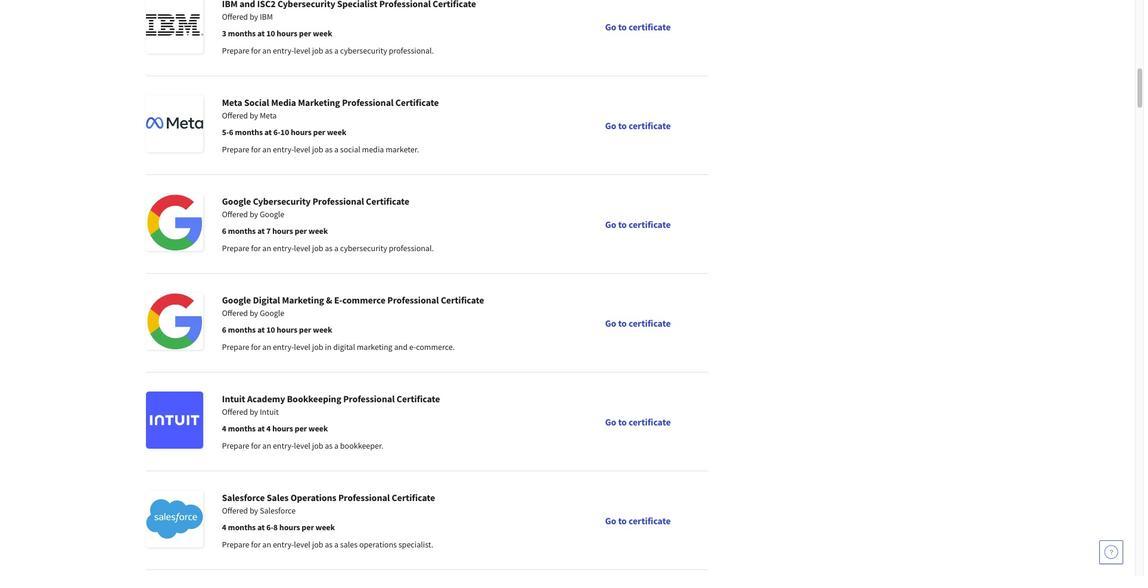 Task type: describe. For each thing, give the bounding box(es) containing it.
to for google cybersecurity professional certificate
[[618, 218, 627, 230]]

months inside meta social media marketing professional certificate offered by meta 5-6 months at 6-10 hours per week
[[235, 127, 263, 138]]

an for digital
[[262, 342, 271, 353]]

google left cybersecurity at the top of page
[[222, 195, 251, 207]]

at inside google digital marketing & e-commerce professional certificate offered by google 6 months at 10 hours per week
[[257, 325, 265, 335]]

1 horizontal spatial meta
[[260, 110, 277, 121]]

entry- for media
[[273, 144, 294, 155]]

per inside offered by ibm 3 months at 10 hours per week
[[299, 28, 311, 39]]

social
[[244, 97, 269, 108]]

bookkeeper.
[[340, 441, 383, 452]]

bookkeeping
[[287, 393, 341, 405]]

hours inside salesforce sales operations professional certificate offered by salesforce 4 months at 6-8 hours per week
[[279, 523, 300, 533]]

meta social media marketing professional certificate offered by meta 5-6 months at 6-10 hours per week
[[222, 97, 439, 138]]

an for sales
[[262, 540, 271, 551]]

go to certificate for intuit academy bookkeeping professional certificate
[[605, 416, 671, 428]]

as for professional
[[325, 243, 333, 254]]

0 horizontal spatial meta
[[222, 97, 242, 108]]

social
[[340, 144, 360, 155]]

offered inside salesforce sales operations professional certificate offered by salesforce 4 months at 6-8 hours per week
[[222, 506, 248, 517]]

as for ibm
[[325, 45, 333, 56]]

8
[[273, 523, 278, 533]]

help center image
[[1104, 546, 1118, 560]]

by inside meta social media marketing professional certificate offered by meta 5-6 months at 6-10 hours per week
[[250, 110, 258, 121]]

job for media
[[312, 144, 323, 155]]

job for ibm
[[312, 45, 323, 56]]

certificate inside meta social media marketing professional certificate offered by meta 5-6 months at 6-10 hours per week
[[395, 97, 439, 108]]

per inside intuit academy bookkeeping professional certificate offered by intuit 4 months at 4 hours per week
[[295, 424, 307, 434]]

professional inside google digital marketing & e-commerce professional certificate offered by google 6 months at 10 hours per week
[[387, 294, 439, 306]]

marketing
[[357, 342, 392, 353]]

at inside google cybersecurity professional certificate offered by google 6 months at 7 hours per week
[[257, 226, 265, 237]]

by inside google digital marketing & e-commerce professional certificate offered by google 6 months at 10 hours per week
[[250, 308, 258, 319]]

certificate for salesforce sales operations professional certificate
[[629, 515, 671, 527]]

week inside salesforce sales operations professional certificate offered by salesforce 4 months at 6-8 hours per week
[[316, 523, 335, 533]]

1 horizontal spatial intuit
[[260, 407, 279, 418]]

go to certificate for salesforce sales operations professional certificate
[[605, 515, 671, 527]]

digital
[[333, 342, 355, 353]]

operations
[[290, 492, 336, 504]]

certificate inside google cybersecurity professional certificate offered by google 6 months at 7 hours per week
[[366, 195, 409, 207]]

specialist.
[[398, 540, 433, 551]]

per inside google digital marketing & e-commerce professional certificate offered by google 6 months at 10 hours per week
[[299, 325, 311, 335]]

0 vertical spatial salesforce
[[222, 492, 265, 504]]

hours inside offered by ibm 3 months at 10 hours per week
[[277, 28, 297, 39]]

certificate for meta social media marketing professional certificate
[[629, 119, 671, 131]]

cybersecurity for professional
[[340, 243, 387, 254]]

prepare for academy
[[222, 441, 249, 452]]

professional. for ibm
[[389, 45, 434, 56]]

prepare for social
[[222, 144, 249, 155]]

for for sales
[[251, 540, 261, 551]]

4 for salesforce
[[222, 523, 226, 533]]

google cybersecurity professional certificate offered by google 6 months at 7 hours per week
[[222, 195, 409, 237]]

months inside google digital marketing & e-commerce professional certificate offered by google 6 months at 10 hours per week
[[228, 325, 256, 335]]

by inside google cybersecurity professional certificate offered by google 6 months at 7 hours per week
[[250, 209, 258, 220]]

prepare for an entry-level job as a social media marketer.
[[222, 144, 419, 155]]

offered inside google digital marketing & e-commerce professional certificate offered by google 6 months at 10 hours per week
[[222, 308, 248, 319]]

level for bookkeeping
[[294, 441, 310, 452]]

professional. for professional
[[389, 243, 434, 254]]

certificate for google cybersecurity professional certificate
[[629, 218, 671, 230]]

google down cybersecurity at the top of page
[[260, 209, 284, 220]]

to for salesforce sales operations professional certificate
[[618, 515, 627, 527]]

offered inside meta social media marketing professional certificate offered by meta 5-6 months at 6-10 hours per week
[[222, 110, 248, 121]]

and
[[394, 342, 408, 353]]

go to certificate for google cybersecurity professional certificate
[[605, 218, 671, 230]]

offered inside offered by ibm 3 months at 10 hours per week
[[222, 11, 248, 22]]

1 go from the top
[[605, 21, 616, 32]]

for for by
[[251, 45, 261, 56]]

10 inside offered by ibm 3 months at 10 hours per week
[[266, 28, 275, 39]]

to for google digital marketing & e-commerce professional certificate
[[618, 317, 627, 329]]

months inside offered by ibm 3 months at 10 hours per week
[[228, 28, 256, 39]]

a for operations
[[334, 540, 339, 551]]

in
[[325, 342, 332, 353]]

6- inside meta social media marketing professional certificate offered by meta 5-6 months at 6-10 hours per week
[[273, 127, 280, 138]]

job for bookkeeping
[[312, 441, 323, 452]]

a for ibm
[[334, 45, 339, 56]]

an for by
[[262, 45, 271, 56]]

months inside salesforce sales operations professional certificate offered by salesforce 4 months at 6-8 hours per week
[[228, 523, 256, 533]]

5-
[[222, 127, 229, 138]]

as for media
[[325, 144, 333, 155]]

entry- for bookkeeping
[[273, 441, 294, 452]]

sales
[[267, 492, 289, 504]]

professional inside google cybersecurity professional certificate offered by google 6 months at 7 hours per week
[[312, 195, 364, 207]]

1 to from the top
[[618, 21, 627, 32]]

prepare for by
[[222, 45, 249, 56]]

6 inside google cybersecurity professional certificate offered by google 6 months at 7 hours per week
[[222, 226, 226, 237]]

offered inside google cybersecurity professional certificate offered by google 6 months at 7 hours per week
[[222, 209, 248, 220]]

professional inside intuit academy bookkeeping professional certificate offered by intuit 4 months at 4 hours per week
[[343, 393, 395, 405]]

job for marketing
[[312, 342, 323, 353]]

google image for google cybersecurity professional certificate
[[146, 194, 203, 251]]

an for academy
[[262, 441, 271, 452]]

level for professional
[[294, 243, 310, 254]]

entry- for professional
[[273, 243, 294, 254]]

prepare for cybersecurity
[[222, 243, 249, 254]]

prepare for digital
[[222, 342, 249, 353]]

level for ibm
[[294, 45, 310, 56]]

by inside salesforce sales operations professional certificate offered by salesforce 4 months at 6-8 hours per week
[[250, 506, 258, 517]]

4 down academy
[[266, 424, 271, 434]]

operations
[[359, 540, 397, 551]]

prepare for sales
[[222, 540, 249, 551]]

week inside meta social media marketing professional certificate offered by meta 5-6 months at 6-10 hours per week
[[327, 127, 346, 138]]

e-
[[334, 294, 342, 306]]

cybersecurity
[[253, 195, 311, 207]]

week inside google digital marketing & e-commerce professional certificate offered by google 6 months at 10 hours per week
[[313, 325, 332, 335]]

google left digital
[[222, 294, 251, 306]]



Task type: vqa. For each thing, say whether or not it's contained in the screenshot.


Task type: locate. For each thing, give the bounding box(es) containing it.
professional up the e-
[[387, 294, 439, 306]]

level for media
[[294, 144, 310, 155]]

google image for google digital marketing & e-commerce professional certificate
[[146, 293, 203, 350]]

at inside intuit academy bookkeeping professional certificate offered by intuit 4 months at 4 hours per week
[[257, 424, 265, 434]]

6 certificate from the top
[[629, 515, 671, 527]]

6 job from the top
[[312, 540, 323, 551]]

digital
[[253, 294, 280, 306]]

10 for marketing
[[266, 325, 275, 335]]

2 vertical spatial 10
[[266, 325, 275, 335]]

at left 8
[[257, 523, 265, 533]]

at down academy
[[257, 424, 265, 434]]

as left social
[[325, 144, 333, 155]]

certificate down media
[[366, 195, 409, 207]]

6
[[229, 127, 233, 138], [222, 226, 226, 237], [222, 325, 226, 335]]

1 vertical spatial google image
[[146, 293, 203, 350]]

certificate up commerce.
[[441, 294, 484, 306]]

6- down media
[[273, 127, 280, 138]]

job left in
[[312, 342, 323, 353]]

professional up operations at the left
[[338, 492, 390, 504]]

months left 8
[[228, 523, 256, 533]]

1 a from the top
[[334, 45, 339, 56]]

offered
[[222, 11, 248, 22], [222, 110, 248, 121], [222, 209, 248, 220], [222, 308, 248, 319], [222, 407, 248, 418], [222, 506, 248, 517]]

for for cybersecurity
[[251, 243, 261, 254]]

1 entry- from the top
[[273, 45, 294, 56]]

1 vertical spatial 6-
[[266, 523, 273, 533]]

0 horizontal spatial intuit
[[222, 393, 245, 405]]

3 entry- from the top
[[273, 243, 294, 254]]

1 vertical spatial prepare for an entry-level job as a cybersecurity professional.
[[222, 243, 434, 254]]

2 to from the top
[[618, 119, 627, 131]]

level down salesforce sales operations professional certificate offered by salesforce 4 months at 6-8 hours per week
[[294, 540, 310, 551]]

at inside salesforce sales operations professional certificate offered by salesforce 4 months at 6-8 hours per week
[[257, 523, 265, 533]]

1 vertical spatial 6
[[222, 226, 226, 237]]

google
[[222, 195, 251, 207], [260, 209, 284, 220], [222, 294, 251, 306], [260, 308, 284, 319]]

an
[[262, 45, 271, 56], [262, 144, 271, 155], [262, 243, 271, 254], [262, 342, 271, 353], [262, 441, 271, 452], [262, 540, 271, 551]]

5 a from the top
[[334, 540, 339, 551]]

months inside intuit academy bookkeeping professional certificate offered by intuit 4 months at 4 hours per week
[[228, 424, 256, 434]]

1 vertical spatial 10
[[280, 127, 289, 138]]

intuit down academy
[[260, 407, 279, 418]]

as down google cybersecurity professional certificate offered by google 6 months at 7 hours per week
[[325, 243, 333, 254]]

5 certificate from the top
[[629, 416, 671, 428]]

3 level from the top
[[294, 243, 310, 254]]

5 go from the top
[[605, 416, 616, 428]]

by inside intuit academy bookkeeping professional certificate offered by intuit 4 months at 4 hours per week
[[250, 407, 258, 418]]

professional inside salesforce sales operations professional certificate offered by salesforce 4 months at 6-8 hours per week
[[338, 492, 390, 504]]

1 vertical spatial professional.
[[389, 243, 434, 254]]

meta
[[222, 97, 242, 108], [260, 110, 277, 121]]

an down digital
[[262, 342, 271, 353]]

months right 3
[[228, 28, 256, 39]]

level for operations
[[294, 540, 310, 551]]

meta left social
[[222, 97, 242, 108]]

job for operations
[[312, 540, 323, 551]]

5 offered from the top
[[222, 407, 248, 418]]

professional.
[[389, 45, 434, 56], [389, 243, 434, 254]]

go to certificate
[[605, 21, 671, 32], [605, 119, 671, 131], [605, 218, 671, 230], [605, 317, 671, 329], [605, 416, 671, 428], [605, 515, 671, 527]]

salesforce image
[[146, 491, 203, 548]]

2 a from the top
[[334, 144, 339, 155]]

months
[[228, 28, 256, 39], [235, 127, 263, 138], [228, 226, 256, 237], [228, 325, 256, 335], [228, 424, 256, 434], [228, 523, 256, 533]]

prepare
[[222, 45, 249, 56], [222, 144, 249, 155], [222, 243, 249, 254], [222, 342, 249, 353], [222, 441, 249, 452], [222, 540, 249, 551]]

0 vertical spatial professional.
[[389, 45, 434, 56]]

to
[[618, 21, 627, 32], [618, 119, 627, 131], [618, 218, 627, 230], [618, 317, 627, 329], [618, 416, 627, 428], [618, 515, 627, 527]]

hours
[[277, 28, 297, 39], [291, 127, 312, 138], [272, 226, 293, 237], [277, 325, 297, 335], [272, 424, 293, 434], [279, 523, 300, 533]]

1 as from the top
[[325, 45, 333, 56]]

months right 5-
[[235, 127, 263, 138]]

6 entry- from the top
[[273, 540, 294, 551]]

10 inside meta social media marketing professional certificate offered by meta 5-6 months at 6-10 hours per week
[[280, 127, 289, 138]]

5 an from the top
[[262, 441, 271, 452]]

4 a from the top
[[334, 441, 339, 452]]

a
[[334, 45, 339, 56], [334, 144, 339, 155], [334, 243, 339, 254], [334, 441, 339, 452], [334, 540, 339, 551]]

a for professional
[[334, 243, 339, 254]]

prepare for an entry-level job as a cybersecurity professional. for ibm
[[222, 45, 434, 56]]

4 inside salesforce sales operations professional certificate offered by salesforce 4 months at 6-8 hours per week
[[222, 523, 226, 533]]

1 professional. from the top
[[389, 45, 434, 56]]

as left sales
[[325, 540, 333, 551]]

6 by from the top
[[250, 506, 258, 517]]

6- down sales
[[266, 523, 273, 533]]

1 cybersecurity from the top
[[340, 45, 387, 56]]

1 by from the top
[[250, 11, 258, 22]]

for
[[251, 45, 261, 56], [251, 144, 261, 155], [251, 243, 261, 254], [251, 342, 261, 353], [251, 441, 261, 452], [251, 540, 261, 551]]

4 certificate from the top
[[629, 317, 671, 329]]

at inside meta social media marketing professional certificate offered by meta 5-6 months at 6-10 hours per week
[[264, 127, 272, 138]]

1 level from the top
[[294, 45, 310, 56]]

certificate
[[395, 97, 439, 108], [366, 195, 409, 207], [441, 294, 484, 306], [397, 393, 440, 405], [392, 492, 435, 504]]

entry- down 8
[[273, 540, 294, 551]]

media
[[271, 97, 296, 108]]

marketing inside meta social media marketing professional certificate offered by meta 5-6 months at 6-10 hours per week
[[298, 97, 340, 108]]

certificate inside salesforce sales operations professional certificate offered by salesforce 4 months at 6-8 hours per week
[[392, 492, 435, 504]]

meta image
[[146, 95, 203, 153]]

0 vertical spatial 10
[[266, 28, 275, 39]]

prepare for an entry-level job as a cybersecurity professional. down offered by ibm 3 months at 10 hours per week
[[222, 45, 434, 56]]

6 for from the top
[[251, 540, 261, 551]]

6 go to certificate from the top
[[605, 515, 671, 527]]

10 inside google digital marketing & e-commerce professional certificate offered by google 6 months at 10 hours per week
[[266, 325, 275, 335]]

go to certificate for google digital marketing & e-commerce professional certificate
[[605, 317, 671, 329]]

by inside offered by ibm 3 months at 10 hours per week
[[250, 11, 258, 22]]

hours inside google cybersecurity professional certificate offered by google 6 months at 7 hours per week
[[272, 226, 293, 237]]

professional down social
[[312, 195, 364, 207]]

job left sales
[[312, 540, 323, 551]]

0 vertical spatial intuit
[[222, 393, 245, 405]]

certificate up marketer.
[[395, 97, 439, 108]]

e-
[[409, 342, 416, 353]]

professional up bookkeeper.
[[343, 393, 395, 405]]

as down intuit academy bookkeeping professional certificate offered by intuit 4 months at 4 hours per week
[[325, 441, 333, 452]]

week inside offered by ibm 3 months at 10 hours per week
[[313, 28, 332, 39]]

4 by from the top
[[250, 308, 258, 319]]

prepare for an entry-level job as a cybersecurity professional. down google cybersecurity professional certificate offered by google 6 months at 7 hours per week
[[222, 243, 434, 254]]

4 an from the top
[[262, 342, 271, 353]]

3 for from the top
[[251, 243, 261, 254]]

4 go from the top
[[605, 317, 616, 329]]

2 entry- from the top
[[273, 144, 294, 155]]

2 go to certificate from the top
[[605, 119, 671, 131]]

an for social
[[262, 144, 271, 155]]

1 vertical spatial cybersecurity
[[340, 243, 387, 254]]

certificate down the e-
[[397, 393, 440, 405]]

hours inside intuit academy bookkeeping professional certificate offered by intuit 4 months at 4 hours per week
[[272, 424, 293, 434]]

salesforce sales operations professional certificate offered by salesforce 4 months at 6-8 hours per week
[[222, 492, 435, 533]]

0 vertical spatial marketing
[[298, 97, 340, 108]]

google image
[[146, 194, 203, 251], [146, 293, 203, 350]]

6 offered from the top
[[222, 506, 248, 517]]

job
[[312, 45, 323, 56], [312, 144, 323, 155], [312, 243, 323, 254], [312, 342, 323, 353], [312, 441, 323, 452], [312, 540, 323, 551]]

go
[[605, 21, 616, 32], [605, 119, 616, 131], [605, 218, 616, 230], [605, 317, 616, 329], [605, 416, 616, 428], [605, 515, 616, 527]]

10 down media
[[280, 127, 289, 138]]

1 certificate from the top
[[629, 21, 671, 32]]

week
[[313, 28, 332, 39], [327, 127, 346, 138], [309, 226, 328, 237], [313, 325, 332, 335], [309, 424, 328, 434], [316, 523, 335, 533]]

4 level from the top
[[294, 342, 310, 353]]

an down offered by ibm 3 months at 10 hours per week
[[262, 45, 271, 56]]

2 level from the top
[[294, 144, 310, 155]]

0 vertical spatial 6-
[[273, 127, 280, 138]]

marketing left &
[[282, 294, 324, 306]]

salesforce down sales
[[260, 506, 296, 517]]

sales
[[340, 540, 358, 551]]

level left in
[[294, 342, 310, 353]]

job down intuit academy bookkeeping professional certificate offered by intuit 4 months at 4 hours per week
[[312, 441, 323, 452]]

at left 7
[[257, 226, 265, 237]]

offered by ibm 3 months at 10 hours per week
[[222, 11, 332, 39]]

go to certificate for meta social media marketing professional certificate
[[605, 119, 671, 131]]

to for intuit academy bookkeeping professional certificate
[[618, 416, 627, 428]]

at inside offered by ibm 3 months at 10 hours per week
[[257, 28, 265, 39]]

salesforce left sales
[[222, 492, 265, 504]]

1 offered from the top
[[222, 11, 248, 22]]

2 an from the top
[[262, 144, 271, 155]]

1 prepare from the top
[[222, 45, 249, 56]]

1 go to certificate from the top
[[605, 21, 671, 32]]

months left 7
[[228, 226, 256, 237]]

entry- down academy
[[273, 441, 294, 452]]

offered inside intuit academy bookkeeping professional certificate offered by intuit 4 months at 4 hours per week
[[222, 407, 248, 418]]

0 vertical spatial 6
[[229, 127, 233, 138]]

6 go from the top
[[605, 515, 616, 527]]

commerce
[[342, 294, 385, 306]]

commerce.
[[416, 342, 455, 353]]

prepare for an entry-level job as a cybersecurity professional.
[[222, 45, 434, 56], [222, 243, 434, 254]]

prepare for an entry-level job as a sales operations specialist.
[[222, 540, 433, 551]]

intuit image
[[146, 392, 203, 449]]

4 prepare from the top
[[222, 342, 249, 353]]

entry- down offered by ibm 3 months at 10 hours per week
[[273, 45, 294, 56]]

entry-
[[273, 45, 294, 56], [273, 144, 294, 155], [273, 243, 294, 254], [273, 342, 294, 353], [273, 441, 294, 452], [273, 540, 294, 551]]

a for bookkeeping
[[334, 441, 339, 452]]

week inside intuit academy bookkeeping professional certificate offered by intuit 4 months at 4 hours per week
[[309, 424, 328, 434]]

1 job from the top
[[312, 45, 323, 56]]

prepare for an entry-level job as a bookkeeper.
[[222, 441, 383, 452]]

6-
[[273, 127, 280, 138], [266, 523, 273, 533]]

10
[[266, 28, 275, 39], [280, 127, 289, 138], [266, 325, 275, 335]]

6 inside google digital marketing & e-commerce professional certificate offered by google 6 months at 10 hours per week
[[222, 325, 226, 335]]

4 as from the top
[[325, 441, 333, 452]]

level down intuit academy bookkeeping professional certificate offered by intuit 4 months at 4 hours per week
[[294, 441, 310, 452]]

3 go from the top
[[605, 218, 616, 230]]

2 vertical spatial 6
[[222, 325, 226, 335]]

an down social
[[262, 144, 271, 155]]

entry- for operations
[[273, 540, 294, 551]]

marketer.
[[386, 144, 419, 155]]

job down offered by ibm 3 months at 10 hours per week
[[312, 45, 323, 56]]

ibm
[[260, 11, 273, 22]]

entry- left in
[[273, 342, 294, 353]]

google down digital
[[260, 308, 284, 319]]

4 offered from the top
[[222, 308, 248, 319]]

3 go to certificate from the top
[[605, 218, 671, 230]]

4 job from the top
[[312, 342, 323, 353]]

professional
[[342, 97, 394, 108], [312, 195, 364, 207], [387, 294, 439, 306], [343, 393, 395, 405], [338, 492, 390, 504]]

6 an from the top
[[262, 540, 271, 551]]

2 job from the top
[[312, 144, 323, 155]]

media
[[362, 144, 384, 155]]

10 for media
[[280, 127, 289, 138]]

5 as from the top
[[325, 540, 333, 551]]

10 down ibm
[[266, 28, 275, 39]]

cybersecurity for ibm
[[340, 45, 387, 56]]

0 vertical spatial meta
[[222, 97, 242, 108]]

academy
[[247, 393, 285, 405]]

1 vertical spatial meta
[[260, 110, 277, 121]]

4 right intuit image
[[222, 424, 226, 434]]

go for salesforce sales operations professional certificate
[[605, 515, 616, 527]]

level down google cybersecurity professional certificate offered by google 6 months at 7 hours per week
[[294, 243, 310, 254]]

marketing inside google digital marketing & e-commerce professional certificate offered by google 6 months at 10 hours per week
[[282, 294, 324, 306]]

certificate up specialist.
[[392, 492, 435, 504]]

certificate inside google digital marketing & e-commerce professional certificate offered by google 6 months at 10 hours per week
[[441, 294, 484, 306]]

1 vertical spatial salesforce
[[260, 506, 296, 517]]

5 go to certificate from the top
[[605, 416, 671, 428]]

1 vertical spatial intuit
[[260, 407, 279, 418]]

2 prepare for an entry-level job as a cybersecurity professional. from the top
[[222, 243, 434, 254]]

2 prepare from the top
[[222, 144, 249, 155]]

3
[[222, 28, 226, 39]]

hours inside google digital marketing & e-commerce professional certificate offered by google 6 months at 10 hours per week
[[277, 325, 297, 335]]

5 to from the top
[[618, 416, 627, 428]]

intuit left academy
[[222, 393, 245, 405]]

5 for from the top
[[251, 441, 261, 452]]

as for bookkeeping
[[325, 441, 333, 452]]

an down sales
[[262, 540, 271, 551]]

a for media
[[334, 144, 339, 155]]

3 to from the top
[[618, 218, 627, 230]]

certificate for google digital marketing & e-commerce professional certificate
[[629, 317, 671, 329]]

professional up media
[[342, 97, 394, 108]]

by
[[250, 11, 258, 22], [250, 110, 258, 121], [250, 209, 258, 220], [250, 308, 258, 319], [250, 407, 258, 418], [250, 506, 258, 517]]

at down digital
[[257, 325, 265, 335]]

months inside google cybersecurity professional certificate offered by google 6 months at 7 hours per week
[[228, 226, 256, 237]]

intuit
[[222, 393, 245, 405], [260, 407, 279, 418]]

4 for from the top
[[251, 342, 261, 353]]

an down academy
[[262, 441, 271, 452]]

per inside salesforce sales operations professional certificate offered by salesforce 4 months at 6-8 hours per week
[[302, 523, 314, 533]]

months down digital
[[228, 325, 256, 335]]

go for google cybersecurity professional certificate
[[605, 218, 616, 230]]

google digital marketing & e-commerce professional certificate offered by google 6 months at 10 hours per week
[[222, 294, 484, 335]]

per inside google cybersecurity professional certificate offered by google 6 months at 7 hours per week
[[295, 226, 307, 237]]

job down google cybersecurity professional certificate offered by google 6 months at 7 hours per week
[[312, 243, 323, 254]]

at
[[257, 28, 265, 39], [264, 127, 272, 138], [257, 226, 265, 237], [257, 325, 265, 335], [257, 424, 265, 434], [257, 523, 265, 533]]

0 vertical spatial google image
[[146, 194, 203, 251]]

5 job from the top
[[312, 441, 323, 452]]

level down offered by ibm 3 months at 10 hours per week
[[294, 45, 310, 56]]

ibm image
[[146, 0, 203, 54]]

3 job from the top
[[312, 243, 323, 254]]

1 an from the top
[[262, 45, 271, 56]]

certificate inside intuit academy bookkeeping professional certificate offered by intuit 4 months at 4 hours per week
[[397, 393, 440, 405]]

2 by from the top
[[250, 110, 258, 121]]

an for cybersecurity
[[262, 243, 271, 254]]

4 go to certificate from the top
[[605, 317, 671, 329]]

at down social
[[264, 127, 272, 138]]

3 by from the top
[[250, 209, 258, 220]]

2 certificate from the top
[[629, 119, 671, 131]]

go for meta social media marketing professional certificate
[[605, 119, 616, 131]]

entry- down media
[[273, 144, 294, 155]]

at down ibm
[[257, 28, 265, 39]]

5 level from the top
[[294, 441, 310, 452]]

4 right salesforce image
[[222, 523, 226, 533]]

as down offered by ibm 3 months at 10 hours per week
[[325, 45, 333, 56]]

2 cybersecurity from the top
[[340, 243, 387, 254]]

3 a from the top
[[334, 243, 339, 254]]

prepare for an entry-level job in digital marketing and e-commerce.
[[222, 342, 455, 353]]

salesforce
[[222, 492, 265, 504], [260, 506, 296, 517]]

go for google digital marketing & e-commerce professional certificate
[[605, 317, 616, 329]]

entry- for ibm
[[273, 45, 294, 56]]

level
[[294, 45, 310, 56], [294, 144, 310, 155], [294, 243, 310, 254], [294, 342, 310, 353], [294, 441, 310, 452], [294, 540, 310, 551]]

5 by from the top
[[250, 407, 258, 418]]

per
[[299, 28, 311, 39], [313, 127, 325, 138], [295, 226, 307, 237], [299, 325, 311, 335], [295, 424, 307, 434], [302, 523, 314, 533]]

3 offered from the top
[[222, 209, 248, 220]]

5 prepare from the top
[[222, 441, 249, 452]]

2 google image from the top
[[146, 293, 203, 350]]

4 entry- from the top
[[273, 342, 294, 353]]

1 prepare for an entry-level job as a cybersecurity professional. from the top
[[222, 45, 434, 56]]

prepare for an entry-level job as a cybersecurity professional. for professional
[[222, 243, 434, 254]]

6 inside meta social media marketing professional certificate offered by meta 5-6 months at 6-10 hours per week
[[229, 127, 233, 138]]

for for social
[[251, 144, 261, 155]]

entry- for marketing
[[273, 342, 294, 353]]

job left social
[[312, 144, 323, 155]]

job for professional
[[312, 243, 323, 254]]

3 certificate from the top
[[629, 218, 671, 230]]

10 down digital
[[266, 325, 275, 335]]

marketing
[[298, 97, 340, 108], [282, 294, 324, 306]]

3 prepare from the top
[[222, 243, 249, 254]]

as for operations
[[325, 540, 333, 551]]

for for digital
[[251, 342, 261, 353]]

hours inside meta social media marketing professional certificate offered by meta 5-6 months at 6-10 hours per week
[[291, 127, 312, 138]]

2 professional. from the top
[[389, 243, 434, 254]]

intuit academy bookkeeping professional certificate offered by intuit 4 months at 4 hours per week
[[222, 393, 440, 434]]

as
[[325, 45, 333, 56], [325, 144, 333, 155], [325, 243, 333, 254], [325, 441, 333, 452], [325, 540, 333, 551]]

4
[[222, 424, 226, 434], [266, 424, 271, 434], [222, 523, 226, 533]]

professional inside meta social media marketing professional certificate offered by meta 5-6 months at 6-10 hours per week
[[342, 97, 394, 108]]

per inside meta social media marketing professional certificate offered by meta 5-6 months at 6-10 hours per week
[[313, 127, 325, 138]]

go for intuit academy bookkeeping professional certificate
[[605, 416, 616, 428]]

week inside google cybersecurity professional certificate offered by google 6 months at 7 hours per week
[[309, 226, 328, 237]]

entry- down google cybersecurity professional certificate offered by google 6 months at 7 hours per week
[[273, 243, 294, 254]]

3 as from the top
[[325, 243, 333, 254]]

cybersecurity
[[340, 45, 387, 56], [340, 243, 387, 254]]

level for marketing
[[294, 342, 310, 353]]

3 an from the top
[[262, 243, 271, 254]]

6 to from the top
[[618, 515, 627, 527]]

6 level from the top
[[294, 540, 310, 551]]

marketing right media
[[298, 97, 340, 108]]

to for meta social media marketing professional certificate
[[618, 119, 627, 131]]

0 vertical spatial prepare for an entry-level job as a cybersecurity professional.
[[222, 45, 434, 56]]

1 google image from the top
[[146, 194, 203, 251]]

6 prepare from the top
[[222, 540, 249, 551]]

2 for from the top
[[251, 144, 261, 155]]

4 to from the top
[[618, 317, 627, 329]]

2 offered from the top
[[222, 110, 248, 121]]

6- inside salesforce sales operations professional certificate offered by salesforce 4 months at 6-8 hours per week
[[266, 523, 273, 533]]

1 vertical spatial marketing
[[282, 294, 324, 306]]

an down 7
[[262, 243, 271, 254]]

1 for from the top
[[251, 45, 261, 56]]

0 vertical spatial cybersecurity
[[340, 45, 387, 56]]

for for academy
[[251, 441, 261, 452]]

&
[[326, 294, 332, 306]]

5 entry- from the top
[[273, 441, 294, 452]]

months down academy
[[228, 424, 256, 434]]

4 for intuit
[[222, 424, 226, 434]]

level down meta social media marketing professional certificate offered by meta 5-6 months at 6-10 hours per week
[[294, 144, 310, 155]]

2 as from the top
[[325, 144, 333, 155]]

7
[[266, 226, 271, 237]]

2 go from the top
[[605, 119, 616, 131]]

meta down social
[[260, 110, 277, 121]]

certificate for intuit academy bookkeeping professional certificate
[[629, 416, 671, 428]]

certificate
[[629, 21, 671, 32], [629, 119, 671, 131], [629, 218, 671, 230], [629, 317, 671, 329], [629, 416, 671, 428], [629, 515, 671, 527]]



